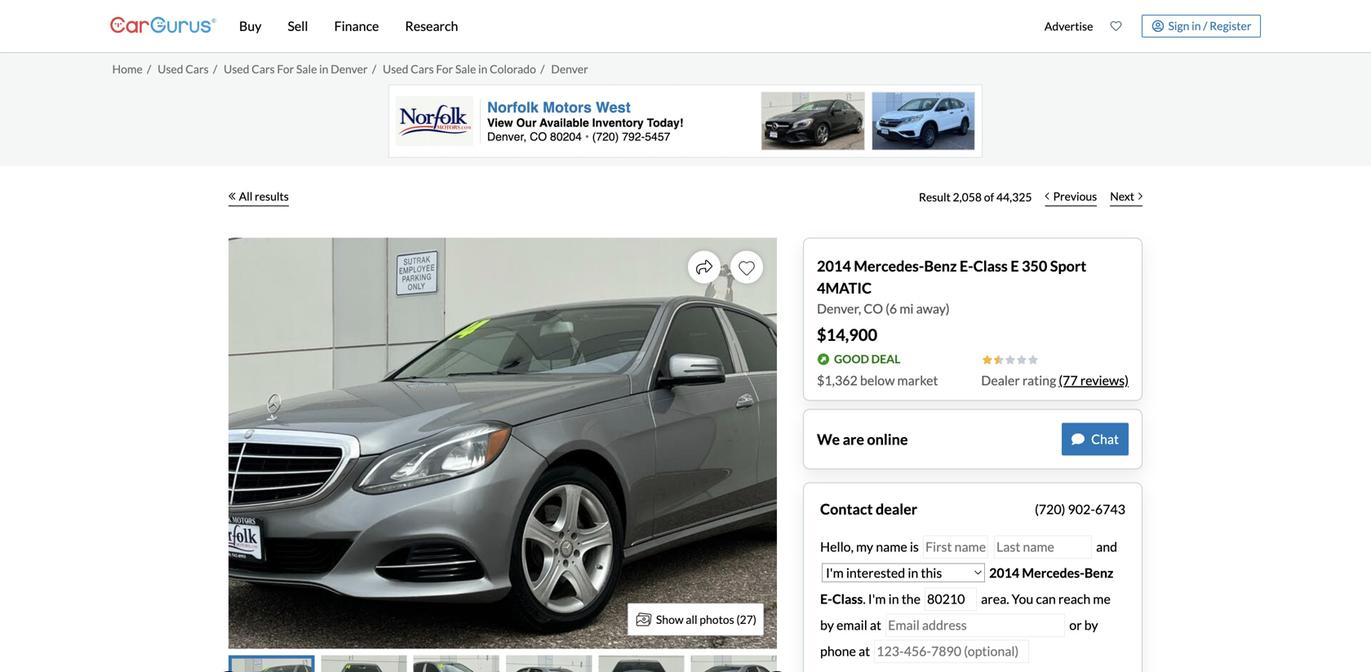 Task type: locate. For each thing, give the bounding box(es) containing it.
benz for 2014 mercedes-benz e-class
[[1085, 565, 1114, 581]]

1 horizontal spatial sale
[[455, 62, 476, 76]]

1 for from the left
[[277, 62, 294, 76]]

sale
[[296, 62, 317, 76], [455, 62, 476, 76]]

1 vertical spatial at
[[859, 644, 870, 660]]

1 horizontal spatial class
[[974, 257, 1008, 275]]

/ right colorado
[[541, 62, 545, 76]]

class up email
[[833, 591, 863, 607]]

0 horizontal spatial denver
[[331, 62, 368, 76]]

2 used from the left
[[224, 62, 249, 76]]

/ left "register"
[[1203, 19, 1208, 32]]

away)
[[916, 301, 950, 317]]

used down buy popup button
[[224, 62, 249, 76]]

mercedes- inside 2014 mercedes-benz e-class e 350 sport 4matic denver, co (6 mi away)
[[854, 257, 924, 275]]

1 vertical spatial benz
[[1085, 565, 1114, 581]]

used
[[158, 62, 183, 76], [224, 62, 249, 76], [383, 62, 409, 76]]

or by phone at
[[820, 618, 1098, 660]]

0 horizontal spatial cars
[[186, 62, 209, 76]]

sale down sell dropdown button
[[296, 62, 317, 76]]

chat button
[[1062, 423, 1129, 456]]

1 vertical spatial e-
[[820, 591, 833, 607]]

2 horizontal spatial cars
[[411, 62, 434, 76]]

sale left colorado
[[455, 62, 476, 76]]

next
[[1110, 189, 1135, 203]]

(77 reviews) button
[[1059, 371, 1129, 391]]

for down sell dropdown button
[[277, 62, 294, 76]]

home / used cars / used cars for sale in denver / used cars for sale in colorado / denver
[[112, 62, 588, 76]]

Email address email field
[[886, 614, 1065, 637]]

/ right the used cars link
[[213, 62, 217, 76]]

good deal
[[834, 352, 901, 366]]

denver
[[331, 62, 368, 76], [551, 62, 588, 76]]

at inside or by phone at
[[859, 644, 870, 660]]

0 vertical spatial 2014
[[817, 257, 851, 275]]

1 horizontal spatial for
[[436, 62, 453, 76]]

comment image
[[1072, 433, 1085, 446]]

2 cars from the left
[[252, 62, 275, 76]]

1 horizontal spatial 2014
[[989, 565, 1020, 581]]

dealer rating (77 reviews)
[[981, 373, 1129, 389]]

research button
[[392, 0, 471, 52]]

0 vertical spatial at
[[870, 618, 882, 633]]

colorado
[[490, 62, 536, 76]]

in
[[1192, 19, 1201, 32], [319, 62, 329, 76], [478, 62, 488, 76], [889, 591, 899, 607]]

used right the home
[[158, 62, 183, 76]]

at inside area. you can reach me by email at
[[870, 618, 882, 633]]

2 horizontal spatial used
[[383, 62, 409, 76]]

e- for 2014 mercedes-benz e-class e 350 sport 4matic denver, co (6 mi away)
[[960, 257, 974, 275]]

Phone (optional) telephone field
[[874, 640, 1030, 664]]

1 by from the left
[[820, 618, 834, 633]]

First name field
[[923, 536, 989, 559]]

in right i'm
[[889, 591, 899, 607]]

advertisement region
[[389, 84, 983, 158]]

by right the or on the bottom right of page
[[1085, 618, 1098, 633]]

all
[[239, 189, 253, 203]]

e-
[[960, 257, 974, 275], [820, 591, 833, 607]]

0 horizontal spatial sale
[[296, 62, 317, 76]]

in right sign in the right of the page
[[1192, 19, 1201, 32]]

2014 up 4matic
[[817, 257, 851, 275]]

Last name field
[[994, 536, 1092, 559]]

2014 inside 2014 mercedes-benz e-class
[[989, 565, 1020, 581]]

0 vertical spatial mercedes-
[[854, 257, 924, 275]]

view vehicle photo 1 image
[[229, 656, 315, 673]]

mercedes- up can
[[1022, 565, 1085, 581]]

all results link
[[229, 179, 289, 215]]

benz up away)
[[924, 257, 957, 275]]

show
[[656, 613, 684, 627]]

mercedes- up the (6
[[854, 257, 924, 275]]

view vehicle photo 2 image
[[321, 656, 407, 673]]

e- left .
[[820, 591, 833, 607]]

3 used from the left
[[383, 62, 409, 76]]

area.
[[981, 591, 1009, 607]]

for down research dropdown button
[[436, 62, 453, 76]]

we are online
[[817, 431, 908, 449]]

2014 inside 2014 mercedes-benz e-class e 350 sport 4matic denver, co (6 mi away)
[[817, 257, 851, 275]]

cars
[[186, 62, 209, 76], [252, 62, 275, 76], [411, 62, 434, 76]]

0 vertical spatial e-
[[960, 257, 974, 275]]

0 horizontal spatial used
[[158, 62, 183, 76]]

mercedes- inside 2014 mercedes-benz e-class
[[1022, 565, 1085, 581]]

menu bar containing buy
[[216, 0, 1036, 52]]

/
[[1203, 19, 1208, 32], [147, 62, 151, 76], [213, 62, 217, 76], [372, 62, 376, 76], [541, 62, 545, 76]]

2014
[[817, 257, 851, 275], [989, 565, 1020, 581]]

class left e
[[974, 257, 1008, 275]]

next link
[[1104, 179, 1149, 215]]

6743
[[1095, 502, 1126, 518]]

1 vertical spatial 2014
[[989, 565, 1020, 581]]

1 horizontal spatial e-
[[960, 257, 974, 275]]

class
[[974, 257, 1008, 275], [833, 591, 863, 607]]

e- left e
[[960, 257, 974, 275]]

1 horizontal spatial cars
[[252, 62, 275, 76]]

0 vertical spatial benz
[[924, 257, 957, 275]]

2 sale from the left
[[455, 62, 476, 76]]

cars down cargurus logo homepage link
[[186, 62, 209, 76]]

mercedes- for 2014 mercedes-benz e-class e 350 sport 4matic denver, co (6 mi away)
[[854, 257, 924, 275]]

0 horizontal spatial mercedes-
[[854, 257, 924, 275]]

0 horizontal spatial 2014
[[817, 257, 851, 275]]

$14,900
[[817, 325, 878, 345]]

cars down research dropdown button
[[411, 62, 434, 76]]

1 vertical spatial mercedes-
[[1022, 565, 1085, 581]]

e- inside 2014 mercedes-benz e-class e 350 sport 4matic denver, co (6 mi away)
[[960, 257, 974, 275]]

class for 2014 mercedes-benz e-class
[[833, 591, 863, 607]]

0 horizontal spatial e-
[[820, 591, 833, 607]]

menu
[[1036, 3, 1261, 49]]

class inside 2014 mercedes-benz e-class
[[833, 591, 863, 607]]

/ down finance popup button
[[372, 62, 376, 76]]

used down research dropdown button
[[383, 62, 409, 76]]

area. you can reach me by email at
[[820, 591, 1111, 633]]

1 horizontal spatial mercedes-
[[1022, 565, 1085, 581]]

in left colorado
[[478, 62, 488, 76]]

1 horizontal spatial denver
[[551, 62, 588, 76]]

used cars for sale in denver link
[[224, 62, 368, 76]]

hello,
[[820, 539, 854, 555]]

0 horizontal spatial by
[[820, 618, 834, 633]]

benz up 'me'
[[1085, 565, 1114, 581]]

sport
[[1050, 257, 1087, 275]]

cars down buy popup button
[[252, 62, 275, 76]]

show all photos (27)
[[656, 613, 757, 627]]

dealer
[[981, 373, 1020, 389]]

e- inside 2014 mercedes-benz e-class
[[820, 591, 833, 607]]

benz inside 2014 mercedes-benz e-class
[[1085, 565, 1114, 581]]

1 horizontal spatial benz
[[1085, 565, 1114, 581]]

(6
[[886, 301, 897, 317]]

market
[[898, 373, 938, 389]]

my
[[856, 539, 874, 555]]

mi
[[900, 301, 914, 317]]

dealer
[[876, 501, 918, 519]]

$1,362 below market
[[817, 373, 938, 389]]

in inside sign in / register link
[[1192, 19, 1201, 32]]

0 horizontal spatial for
[[277, 62, 294, 76]]

for
[[277, 62, 294, 76], [436, 62, 453, 76]]

at right email
[[870, 618, 882, 633]]

menu containing sign in / register
[[1036, 3, 1261, 49]]

by inside or by phone at
[[1085, 618, 1098, 633]]

denver,
[[817, 301, 861, 317]]

cargurus logo homepage link image
[[110, 3, 216, 49]]

view vehicle photo 4 image
[[506, 656, 592, 673]]

(720) 902-6743
[[1035, 502, 1126, 518]]

at right the phone
[[859, 644, 870, 660]]

1 horizontal spatial used
[[224, 62, 249, 76]]

tab list
[[229, 656, 777, 673]]

2014 up "area." in the right of the page
[[989, 565, 1020, 581]]

class inside 2014 mercedes-benz e-class e 350 sport 4matic denver, co (6 mi away)
[[974, 257, 1008, 275]]

view vehicle photo 6 image
[[691, 656, 777, 673]]

0 horizontal spatial benz
[[924, 257, 957, 275]]

at
[[870, 618, 882, 633], [859, 644, 870, 660]]

by left email
[[820, 618, 834, 633]]

1 horizontal spatial by
[[1085, 618, 1098, 633]]

902-
[[1068, 502, 1095, 518]]

e- for 2014 mercedes-benz e-class
[[820, 591, 833, 607]]

advertise link
[[1036, 3, 1102, 49]]

menu bar
[[216, 0, 1036, 52]]

1 vertical spatial class
[[833, 591, 863, 607]]

denver right colorado
[[551, 62, 588, 76]]

0 horizontal spatial class
[[833, 591, 863, 607]]

2 by from the left
[[1085, 618, 1098, 633]]

0 vertical spatial class
[[974, 257, 1008, 275]]

benz inside 2014 mercedes-benz e-class e 350 sport 4matic denver, co (6 mi away)
[[924, 257, 957, 275]]

all results
[[239, 189, 289, 203]]

denver down finance popup button
[[331, 62, 368, 76]]

chat
[[1091, 431, 1119, 447]]

home link
[[112, 62, 143, 76]]



Task type: describe. For each thing, give the bounding box(es) containing it.
advertise
[[1045, 19, 1093, 33]]

email
[[837, 618, 868, 633]]

chevron right image
[[1139, 192, 1143, 200]]

2,058
[[953, 190, 982, 204]]

below
[[860, 373, 895, 389]]

2014 mercedes-benz e-class e 350 sport 4matic denver, co (6 mi away)
[[817, 257, 1087, 317]]

we
[[817, 431, 840, 449]]

. i'm in the
[[863, 591, 923, 607]]

result 2,058 of 44,325
[[919, 190, 1032, 204]]

2014 for 2014 mercedes-benz e-class
[[989, 565, 1020, 581]]

$1,362
[[817, 373, 858, 389]]

is
[[910, 539, 919, 555]]

all
[[686, 613, 698, 627]]

buy
[[239, 18, 262, 34]]

you
[[1012, 591, 1034, 607]]

used cars link
[[158, 62, 209, 76]]

(27)
[[737, 613, 757, 627]]

1 cars from the left
[[186, 62, 209, 76]]

share image
[[696, 259, 713, 276]]

me
[[1093, 591, 1111, 607]]

deal
[[872, 352, 901, 366]]

2 for from the left
[[436, 62, 453, 76]]

co
[[864, 301, 883, 317]]

results
[[255, 189, 289, 203]]

sign in / register link
[[1142, 15, 1261, 38]]

saved cars image
[[1111, 20, 1122, 32]]

photos
[[700, 613, 734, 627]]

cargurus logo homepage link link
[[110, 3, 216, 49]]

of
[[984, 190, 994, 204]]

user icon image
[[1152, 20, 1164, 32]]

chevron double left image
[[229, 192, 236, 200]]

previous
[[1053, 189, 1097, 203]]

phone
[[820, 644, 856, 660]]

mercedes- for 2014 mercedes-benz e-class
[[1022, 565, 1085, 581]]

register
[[1210, 19, 1252, 32]]

sign in / register menu item
[[1131, 15, 1261, 38]]

sign
[[1169, 19, 1190, 32]]

hello, my name is
[[820, 539, 922, 555]]

finance button
[[321, 0, 392, 52]]

sell
[[288, 18, 308, 34]]

3 cars from the left
[[411, 62, 434, 76]]

2014 for 2014 mercedes-benz e-class e 350 sport 4matic denver, co (6 mi away)
[[817, 257, 851, 275]]

view vehicle photo 3 image
[[414, 656, 500, 673]]

44,325
[[997, 190, 1032, 204]]

name
[[876, 539, 908, 555]]

finance
[[334, 18, 379, 34]]

home
[[112, 62, 143, 76]]

2014 mercedes-benz e-class
[[820, 565, 1114, 607]]

reviews)
[[1081, 373, 1129, 389]]

reach
[[1059, 591, 1091, 607]]

1 sale from the left
[[296, 62, 317, 76]]

previous link
[[1039, 179, 1104, 215]]

or
[[1070, 618, 1082, 633]]

/ right the home
[[147, 62, 151, 76]]

chevron left image
[[1045, 192, 1049, 200]]

research
[[405, 18, 458, 34]]

contact dealer
[[820, 501, 918, 519]]

sell button
[[275, 0, 321, 52]]

class for 2014 mercedes-benz e-class e 350 sport 4matic denver, co (6 mi away)
[[974, 257, 1008, 275]]

vehicle full photo image
[[229, 238, 777, 649]]

online
[[867, 431, 908, 449]]

and
[[1094, 539, 1118, 555]]

2 denver from the left
[[551, 62, 588, 76]]

1 denver from the left
[[331, 62, 368, 76]]

good
[[834, 352, 869, 366]]

(720)
[[1035, 502, 1066, 518]]

rating
[[1023, 373, 1057, 389]]

(77
[[1059, 373, 1078, 389]]

in down sell dropdown button
[[319, 62, 329, 76]]

can
[[1036, 591, 1056, 607]]

benz for 2014 mercedes-benz e-class e 350 sport 4matic denver, co (6 mi away)
[[924, 257, 957, 275]]

are
[[843, 431, 864, 449]]

i'm
[[868, 591, 886, 607]]

contact
[[820, 501, 873, 519]]

buy button
[[226, 0, 275, 52]]

1 used from the left
[[158, 62, 183, 76]]

show all photos (27) link
[[628, 604, 764, 636]]

view vehicle photo 5 image
[[599, 656, 685, 673]]

/ inside menu item
[[1203, 19, 1208, 32]]

350
[[1022, 257, 1048, 275]]

4matic
[[817, 279, 872, 297]]

.
[[863, 591, 866, 607]]

result
[[919, 190, 951, 204]]

the
[[902, 591, 921, 607]]

Zip code field
[[925, 588, 977, 611]]

sign in / register
[[1169, 19, 1252, 32]]

used cars for sale in colorado link
[[383, 62, 536, 76]]

e
[[1011, 257, 1019, 275]]

by inside area. you can reach me by email at
[[820, 618, 834, 633]]



Task type: vqa. For each thing, say whether or not it's contained in the screenshot.
menu
yes



